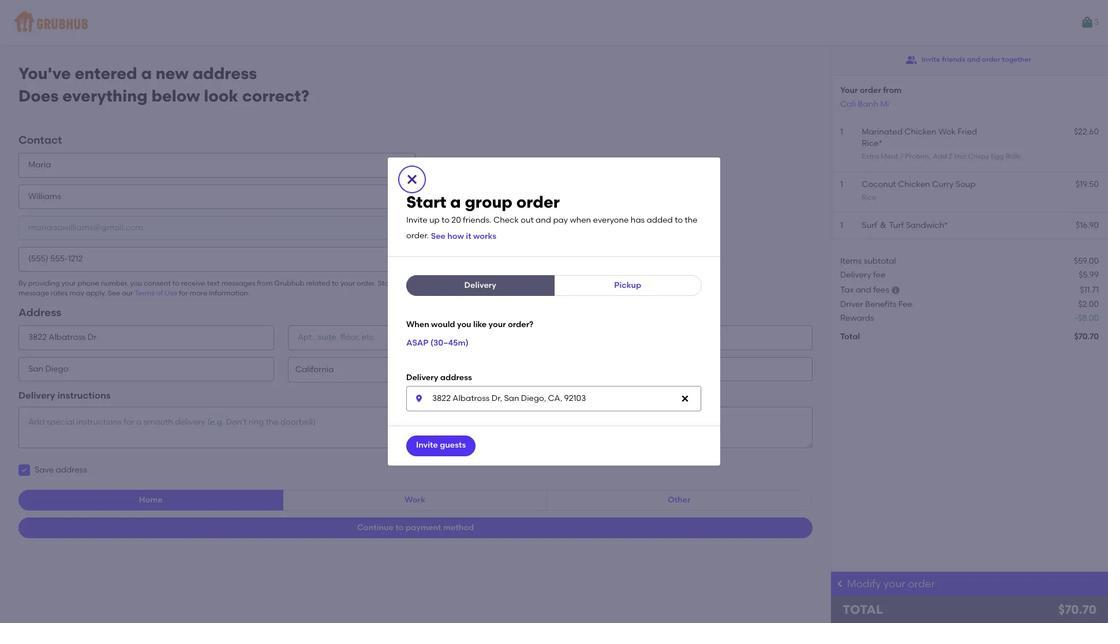 Task type: locate. For each thing, give the bounding box(es) containing it.
delivery fee
[[840, 270, 886, 280]]

total down rewards
[[840, 332, 860, 342]]

1 down cali
[[840, 127, 843, 137]]

2 horizontal spatial address
[[440, 373, 472, 383]]

1 vertical spatial address
[[440, 373, 472, 383]]

surf ＆ turf sandwich*
[[862, 220, 948, 230]]

for
[[179, 289, 188, 297]]

you left like on the bottom of page
[[457, 320, 471, 330]]

method
[[443, 523, 474, 533]]

and down 'delivery fee'
[[856, 285, 871, 295]]

0 horizontal spatial from
[[257, 279, 273, 287]]

added
[[647, 215, 673, 225]]

order
[[982, 56, 1001, 64], [860, 85, 881, 95], [516, 192, 560, 212], [908, 578, 935, 590]]

address down (30–45m)
[[440, 373, 472, 383]]

1 horizontal spatial see
[[431, 232, 446, 241]]

correct?
[[242, 86, 309, 105]]

0 vertical spatial a
[[141, 63, 152, 83]]

1 horizontal spatial order.
[[406, 231, 429, 241]]

see inside button
[[431, 232, 446, 241]]

your right related
[[340, 279, 355, 287]]

how
[[448, 232, 464, 241]]

from
[[883, 85, 902, 95], [257, 279, 273, 287]]

order inside your order from cali banh mi
[[860, 85, 881, 95]]

you've entered a new address does everything below look correct?
[[18, 63, 309, 105]]

svg image
[[891, 286, 901, 295], [681, 394, 690, 403], [21, 467, 28, 474]]

First name text field
[[18, 153, 416, 178]]

order inside button
[[982, 56, 1001, 64]]

＆
[[879, 220, 887, 230]]

address up look
[[192, 63, 257, 83]]

invite
[[922, 56, 940, 64], [406, 215, 428, 225], [416, 441, 438, 450]]

1 horizontal spatial a
[[450, 192, 461, 212]]

Last name text field
[[18, 185, 416, 209]]

invite left up at top left
[[406, 215, 428, 225]]

from up the mi
[[883, 85, 902, 95]]

2 horizontal spatial and
[[967, 56, 981, 64]]

Search Address search field
[[406, 386, 701, 411]]

0 horizontal spatial svg image
[[21, 467, 28, 474]]

order up banh
[[860, 85, 881, 95]]

order. down start
[[406, 231, 429, 241]]

to up 'use'
[[172, 279, 179, 287]]

svg image
[[405, 173, 419, 187], [414, 394, 424, 403]]

delivery address
[[406, 373, 472, 383]]

1 vertical spatial from
[[257, 279, 273, 287]]

svg image left the save
[[21, 467, 28, 474]]

1 for coconut chicken curry soup
[[840, 179, 843, 189]]

1 for surf ＆ turf sandwich*
[[840, 220, 843, 230]]

when would you like your order?
[[406, 320, 533, 330]]

standard
[[378, 279, 409, 287]]

turf
[[889, 220, 904, 230]]

chicken inside "marinated chicken wok fried rice*"
[[905, 127, 937, 137]]

2 horizontal spatial svg image
[[891, 286, 901, 295]]

1 horizontal spatial from
[[883, 85, 902, 95]]

address
[[192, 63, 257, 83], [440, 373, 472, 383], [56, 465, 87, 475]]

receive
[[181, 279, 205, 287]]

see
[[431, 232, 446, 241], [108, 289, 120, 297]]

from left the grubhub
[[257, 279, 273, 287]]

providing
[[28, 279, 60, 287]]

0 vertical spatial 1
[[840, 127, 843, 137]]

1 vertical spatial a
[[450, 192, 461, 212]]

0 vertical spatial invite
[[922, 56, 940, 64]]

you
[[130, 279, 142, 287], [457, 320, 471, 330]]

/
[[900, 153, 904, 161]]

from inside your order from cali banh mi
[[883, 85, 902, 95]]

protein
[[905, 153, 929, 161]]

start a group order invite up to 20 friends. check out and pay when everyone has added to the order.
[[406, 192, 698, 241]]

invite guests button
[[406, 436, 476, 456]]

delivery up like on the bottom of page
[[464, 281, 496, 290]]

invite friends and order together button
[[906, 50, 1032, 70]]

invite for invite friends and order together
[[922, 56, 940, 64]]

Phone telephone field
[[18, 247, 416, 272]]

0 horizontal spatial a
[[141, 63, 152, 83]]

when
[[406, 320, 429, 330]]

up
[[429, 215, 440, 225]]

to left the 20
[[442, 215, 450, 225]]

2 vertical spatial 1
[[840, 220, 843, 230]]

1 left "surf"
[[840, 220, 843, 230]]

$19.50
[[1076, 179, 1099, 189]]

1 1 from the top
[[840, 127, 843, 137]]

chicken down protein
[[898, 179, 930, 189]]

svg image down delivery address
[[414, 394, 424, 403]]

chicken
[[905, 127, 937, 137], [898, 179, 930, 189]]

svg image right the fees
[[891, 286, 901, 295]]

delivery left instructions
[[18, 390, 55, 401]]

1 vertical spatial you
[[457, 320, 471, 330]]

0 horizontal spatial see
[[108, 289, 120, 297]]

soup
[[956, 179, 976, 189]]

invite for invite guests
[[416, 441, 438, 450]]

-$8.00
[[1075, 313, 1099, 323]]

contact
[[18, 134, 62, 147]]

surf
[[862, 220, 877, 230]]

like
[[473, 320, 487, 330]]

to left the payment at the bottom
[[396, 523, 404, 533]]

when
[[570, 215, 591, 225]]

2 1 from the top
[[840, 179, 843, 189]]

cali
[[840, 99, 856, 109]]

continue to payment method button
[[18, 518, 813, 539]]

0 horizontal spatial and
[[536, 215, 551, 225]]

0 vertical spatial you
[[130, 279, 142, 287]]

1 vertical spatial svg image
[[681, 394, 690, 403]]

$5.99
[[1079, 270, 1099, 280]]

1 left 'coconut'
[[840, 179, 843, 189]]

1 vertical spatial svg image
[[414, 394, 424, 403]]

see down up at top left
[[431, 232, 446, 241]]

your
[[840, 85, 858, 95]]

delivery inside button
[[464, 281, 496, 290]]

delivery instructions
[[18, 390, 111, 401]]

and right friends
[[967, 56, 981, 64]]

a left new
[[141, 63, 152, 83]]

0 horizontal spatial address
[[56, 465, 87, 475]]

to
[[442, 215, 450, 225], [675, 215, 683, 225], [172, 279, 179, 287], [332, 279, 339, 287], [396, 523, 404, 533]]

asap (30–45m)
[[406, 338, 469, 348]]

1 vertical spatial 1
[[840, 179, 843, 189]]

meat
[[881, 153, 898, 161]]

1 vertical spatial invite
[[406, 215, 428, 225]]

order.
[[406, 231, 429, 241], [357, 279, 376, 287]]

modify your order
[[847, 578, 935, 590]]

$70.70
[[1074, 332, 1099, 342], [1059, 603, 1097, 617]]

0 vertical spatial see
[[431, 232, 446, 241]]

order left together
[[982, 56, 1001, 64]]

tax and fees
[[840, 285, 889, 295]]

svg image up start
[[405, 173, 419, 187]]

by providing your phone number, you consent to receive text messages from grubhub related to your order. standard message rates may apply. see our
[[18, 279, 409, 297]]

1 vertical spatial chicken
[[898, 179, 930, 189]]

terms
[[135, 289, 155, 297]]

continue to payment method
[[357, 523, 474, 533]]

pickup button
[[554, 276, 702, 296]]

svg image down zip text box on the right of page
[[681, 394, 690, 403]]

by
[[18, 279, 27, 287]]

0 vertical spatial address
[[192, 63, 257, 83]]

see down number,
[[108, 289, 120, 297]]

0 vertical spatial from
[[883, 85, 902, 95]]

0 vertical spatial and
[[967, 56, 981, 64]]

new
[[156, 63, 189, 83]]

out
[[521, 215, 534, 225]]

0 vertical spatial chicken
[[905, 127, 937, 137]]

0 vertical spatial order.
[[406, 231, 429, 241]]

order. left standard
[[357, 279, 376, 287]]

1 vertical spatial and
[[536, 215, 551, 225]]

our
[[122, 289, 133, 297]]

delivery down asap
[[406, 373, 438, 383]]

order up out
[[516, 192, 560, 212]]

the
[[685, 215, 698, 225]]

delivery down "items" in the right top of the page
[[840, 270, 871, 280]]

1 vertical spatial order.
[[357, 279, 376, 287]]

1 vertical spatial see
[[108, 289, 120, 297]]

chicken up protein
[[905, 127, 937, 137]]

to left the in the top of the page
[[675, 215, 683, 225]]

of
[[156, 289, 163, 297]]

phone
[[78, 279, 99, 287]]

1 horizontal spatial and
[[856, 285, 871, 295]]

3 1 from the top
[[840, 220, 843, 230]]

invite inside 'start a group order invite up to 20 friends. check out and pay when everyone has added to the order.'
[[406, 215, 428, 225]]

2 vertical spatial address
[[56, 465, 87, 475]]

0 vertical spatial $70.70
[[1074, 332, 1099, 342]]

address right the save
[[56, 465, 87, 475]]

your right like on the bottom of page
[[489, 320, 506, 330]]

home
[[139, 495, 163, 505]]

2 vertical spatial and
[[856, 285, 871, 295]]

invite right "people icon"
[[922, 56, 940, 64]]

0 horizontal spatial order.
[[357, 279, 376, 287]]

apply.
[[86, 289, 106, 297]]

1 vertical spatial $70.70
[[1059, 603, 1097, 617]]

address for delivery address
[[440, 373, 472, 383]]

2 vertical spatial invite
[[416, 441, 438, 450]]

check
[[493, 215, 519, 225]]

your right 'modify'
[[884, 578, 906, 590]]

driver benefits fee
[[840, 299, 913, 309]]

address
[[18, 306, 61, 319]]

text
[[207, 279, 220, 287]]

a up the 20
[[450, 192, 461, 212]]

1 for marinated chicken wok fried rice*
[[840, 127, 843, 137]]

see how it works button
[[431, 227, 496, 247]]

you up terms
[[130, 279, 142, 287]]

$2.00
[[1078, 299, 1099, 309]]

0 horizontal spatial you
[[130, 279, 142, 287]]

Delivery instructions text field
[[18, 407, 813, 449]]

to right related
[[332, 279, 339, 287]]

and right out
[[536, 215, 551, 225]]

total down 'modify'
[[843, 603, 883, 617]]

1 horizontal spatial address
[[192, 63, 257, 83]]

rates
[[51, 289, 68, 297]]

coconut chicken curry soup
[[862, 179, 976, 189]]

invite left guests
[[416, 441, 438, 450]]



Task type: vqa. For each thing, say whether or not it's contained in the screenshot.
CIABATTA
no



Task type: describe. For each thing, give the bounding box(es) containing it.
rewards
[[840, 313, 874, 323]]

friends.
[[463, 215, 492, 225]]

address inside you've entered a new address does everything below look correct?
[[192, 63, 257, 83]]

your up may
[[61, 279, 76, 287]]

asap (30–45m) button
[[406, 333, 469, 354]]

work
[[405, 495, 425, 505]]

0 vertical spatial total
[[840, 332, 860, 342]]

order right 'modify'
[[908, 578, 935, 590]]

may
[[69, 289, 84, 297]]

from inside by providing your phone number, you consent to receive text messages from grubhub related to your order. standard message rates may apply. see our
[[257, 279, 273, 287]]

delivery for delivery fee
[[840, 270, 871, 280]]

driver
[[840, 299, 863, 309]]

grubhub
[[274, 279, 304, 287]]

sandwich*
[[906, 220, 948, 230]]

address for save address
[[56, 465, 87, 475]]

look
[[204, 86, 238, 105]]

messages
[[221, 279, 255, 287]]

Cross street text field
[[557, 326, 813, 350]]

2 vertical spatial svg image
[[21, 467, 28, 474]]

together
[[1002, 56, 1032, 64]]

$19.50 rice
[[862, 179, 1099, 202]]

3 button
[[1080, 12, 1099, 33]]

benefits
[[865, 299, 897, 309]]

chicken for coconut
[[898, 179, 930, 189]]

marinated chicken wok fried rice*
[[862, 127, 977, 148]]

extra meat / protein add 2 hot crispy egg rolls
[[862, 153, 1021, 161]]

does
[[18, 86, 59, 105]]

fee
[[899, 299, 913, 309]]

terms of use for more information.
[[135, 289, 250, 297]]

home button
[[18, 490, 283, 511]]

cali banh mi link
[[840, 99, 889, 109]]

20
[[452, 215, 461, 225]]

payment
[[406, 523, 441, 533]]

message
[[18, 289, 49, 297]]

curry
[[932, 179, 954, 189]]

pickup
[[614, 281, 641, 290]]

order inside 'start a group order invite up to 20 friends. check out and pay when everyone has added to the order.'
[[516, 192, 560, 212]]

everything
[[63, 86, 148, 105]]

information.
[[209, 289, 250, 297]]

hot
[[954, 153, 967, 161]]

chicken for marinated
[[905, 127, 937, 137]]

consent
[[144, 279, 171, 287]]

more
[[190, 289, 207, 297]]

delivery for delivery
[[464, 281, 496, 290]]

number,
[[101, 279, 129, 287]]

a inside you've entered a new address does everything below look correct?
[[141, 63, 152, 83]]

main navigation navigation
[[0, 0, 1108, 45]]

delivery for delivery address
[[406, 373, 438, 383]]

related
[[306, 279, 330, 287]]

coconut
[[862, 179, 896, 189]]

order?
[[508, 320, 533, 330]]

subtotal
[[864, 256, 896, 266]]

$16.90
[[1076, 220, 1099, 230]]

delivery button
[[406, 276, 554, 296]]

$8.00
[[1078, 313, 1099, 323]]

you inside by providing your phone number, you consent to receive text messages from grubhub related to your order. standard message rates may apply. see our
[[130, 279, 142, 287]]

you've
[[18, 63, 71, 83]]

extra
[[862, 153, 879, 161]]

group
[[465, 192, 513, 212]]

continue
[[357, 523, 394, 533]]

-
[[1075, 313, 1078, 323]]

marinated
[[862, 127, 903, 137]]

modify
[[847, 578, 881, 590]]

a inside 'start a group order invite up to 20 friends. check out and pay when everyone has added to the order.'
[[450, 192, 461, 212]]

rice*
[[862, 139, 883, 148]]

guests
[[440, 441, 466, 450]]

items subtotal
[[840, 256, 896, 266]]

delivery for delivery instructions
[[18, 390, 55, 401]]

invite guests
[[416, 441, 466, 450]]

save
[[35, 465, 54, 475]]

Address 1 text field
[[18, 326, 274, 350]]

and inside 'start a group order invite up to 20 friends. check out and pay when everyone has added to the order.'
[[536, 215, 551, 225]]

1 horizontal spatial svg image
[[681, 394, 690, 403]]

see how it works
[[431, 232, 496, 241]]

would
[[431, 320, 455, 330]]

work button
[[283, 490, 547, 511]]

other button
[[547, 490, 812, 511]]

order. inside by providing your phone number, you consent to receive text messages from grubhub related to your order. standard message rates may apply. see our
[[357, 279, 376, 287]]

asap
[[406, 338, 429, 348]]

(30–45m)
[[430, 338, 469, 348]]

pay
[[553, 215, 568, 225]]

City text field
[[18, 357, 274, 382]]

friends
[[942, 56, 965, 64]]

to inside button
[[396, 523, 404, 533]]

1 vertical spatial total
[[843, 603, 883, 617]]

terms of use link
[[135, 289, 177, 297]]

instructions
[[57, 390, 111, 401]]

rice
[[862, 193, 877, 202]]

order. inside 'start a group order invite up to 20 friends. check out and pay when everyone has added to the order.'
[[406, 231, 429, 241]]

use
[[165, 289, 177, 297]]

works
[[473, 232, 496, 241]]

Zip text field
[[557, 357, 813, 382]]

0 vertical spatial svg image
[[405, 173, 419, 187]]

fees
[[873, 285, 889, 295]]

wok
[[939, 127, 956, 137]]

your order from cali banh mi
[[840, 85, 902, 109]]

items
[[840, 256, 862, 266]]

people icon image
[[906, 54, 917, 66]]

1 horizontal spatial you
[[457, 320, 471, 330]]

egg
[[991, 153, 1004, 161]]

fee
[[873, 270, 886, 280]]

0 vertical spatial svg image
[[891, 286, 901, 295]]

below
[[151, 86, 200, 105]]

and inside invite friends and order together button
[[967, 56, 981, 64]]

start
[[406, 192, 446, 212]]

Address 2 text field
[[288, 326, 543, 350]]

fried
[[958, 127, 977, 137]]

see inside by providing your phone number, you consent to receive text messages from grubhub related to your order. standard message rates may apply. see our
[[108, 289, 120, 297]]



